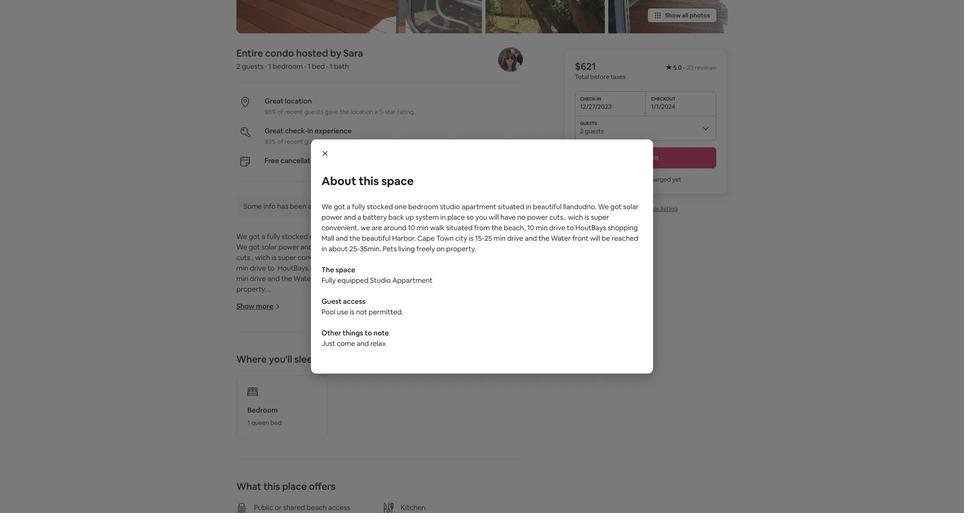 Task type: locate. For each thing, give the bounding box(es) containing it.
fully inside "the space fully equipped studio appartment"
[[322, 276, 336, 285]]

to
[[567, 223, 574, 233], [268, 264, 275, 273], [365, 329, 372, 338]]

system up "the space fully equipped studio appartment"
[[373, 243, 396, 252]]

not inside "guest access pool use is not permitted."
[[356, 308, 367, 317]]

0 vertical spatial not
[[356, 308, 367, 317]]

5- inside great check-in experience 93% of recent guests gave the check-in process a 5-star rating.
[[404, 138, 410, 146]]

battery down translated.
[[363, 213, 387, 222]]

stocked
[[367, 202, 393, 211], [282, 232, 308, 241]]

not up things at the bottom of the page
[[356, 308, 367, 317]]

0 horizontal spatial fully
[[236, 316, 251, 326]]

0 vertical spatial relax
[[370, 339, 386, 348]]

fully
[[322, 276, 336, 285], [236, 316, 251, 326]]

0 horizontal spatial beach,
[[480, 253, 502, 262]]

0 vertical spatial on
[[437, 244, 445, 254]]

1 vertical spatial star
[[410, 138, 421, 146]]

are
[[372, 223, 382, 233], [348, 253, 358, 262]]

0 vertical spatial 25
[[484, 234, 492, 243]]

2 93% from the top
[[265, 138, 276, 146]]

show for show all photos
[[665, 11, 681, 19]]

1 vertical spatial shopping
[[310, 264, 340, 273]]

no
[[517, 213, 526, 222], [474, 243, 483, 252]]

location down "entire condo hosted by sara 2 guests · 1 bedroom · 1 bed · 1 bath"
[[285, 97, 312, 106]]

1 horizontal spatial beach,
[[504, 223, 526, 233]]

battery up 'the'
[[320, 243, 344, 252]]

1 vertical spatial permitted.
[[284, 348, 318, 357]]

1 vertical spatial cuts..
[[236, 253, 254, 262]]

2 great from the top
[[265, 126, 284, 136]]

freely
[[417, 244, 435, 254], [478, 274, 496, 283]]

use down guest
[[337, 308, 348, 317]]

you
[[476, 213, 487, 222], [433, 243, 444, 252]]

1 gave from the top
[[325, 108, 338, 116]]

star right process
[[410, 138, 421, 146]]

1 vertical spatial access
[[328, 503, 350, 512]]

shopping up guest
[[310, 264, 340, 273]]

convenient. down automatically
[[322, 223, 359, 233]]

gave up experience
[[325, 108, 338, 116]]

equipped down more at the left of page
[[252, 316, 283, 326]]

hosted
[[296, 47, 328, 59]]

0 horizontal spatial system
[[373, 243, 396, 252]]

guests down entire
[[242, 62, 264, 71]]

access right guest
[[343, 297, 366, 306]]

1 vertical spatial about
[[390, 274, 409, 283]]

0 horizontal spatial check-
[[285, 126, 307, 136]]

0 horizontal spatial 15-
[[475, 234, 484, 243]]

fully inside 'about this space' "dialog"
[[352, 202, 365, 211]]

·
[[265, 62, 267, 71], [304, 62, 306, 71], [326, 62, 328, 71], [683, 64, 685, 72]]

1 vertical spatial equipped
[[252, 316, 283, 326]]

pool inside "guest access pool use is not permitted."
[[322, 308, 336, 317]]

15- inside 'about this space' "dialog"
[[475, 234, 484, 243]]

situated
[[498, 202, 524, 211], [446, 223, 473, 233], [413, 232, 439, 241], [422, 253, 449, 262]]

$621 total before taxes
[[575, 60, 626, 81]]

appartment
[[392, 276, 433, 285], [307, 316, 348, 326]]

0 vertical spatial to
[[567, 223, 574, 233]]

1 vertical spatial apartment
[[377, 232, 411, 241]]

all
[[682, 11, 689, 19]]

1 vertical spatial system
[[373, 243, 396, 252]]

· down hosted
[[304, 62, 306, 71]]

1 recent from the top
[[285, 108, 303, 116]]

stocked down "about this space" at left top
[[367, 202, 393, 211]]

place
[[447, 213, 465, 222], [404, 243, 422, 252], [282, 480, 307, 493]]

space right 'the'
[[336, 265, 355, 275]]

reached
[[612, 234, 638, 243], [355, 274, 381, 283]]

1 of from the top
[[277, 108, 283, 116]]

town
[[436, 234, 454, 243], [458, 264, 476, 273]]

reached up "guest access pool use is not permitted."
[[355, 274, 381, 283]]

guests up the free cancellation for 48 hours
[[305, 138, 323, 146]]

0 horizontal spatial relax
[[285, 379, 301, 389]]

be inside 'about this space' "dialog"
[[602, 234, 610, 243]]

on
[[437, 244, 445, 254], [498, 274, 506, 283]]

just
[[322, 339, 335, 348], [236, 379, 250, 389]]

0 vertical spatial town
[[436, 234, 454, 243]]

1
[[268, 62, 271, 71], [308, 62, 311, 71], [330, 62, 333, 71], [247, 419, 250, 427]]

5- up process
[[379, 108, 385, 116]]

living inside 'about this space' "dialog"
[[398, 244, 415, 254]]

0 vertical spatial water
[[551, 234, 571, 243]]

a inside great location 93% of recent guests gave the location a 5-star rating.
[[375, 108, 378, 116]]

0 horizontal spatial are
[[348, 253, 358, 262]]

where
[[236, 353, 267, 365]]

0 vertical spatial solar
[[623, 202, 639, 211]]

free cancellation for 48 hours
[[265, 156, 362, 165]]

0 vertical spatial 35min.
[[360, 244, 381, 254]]

0 horizontal spatial 35min.
[[360, 244, 381, 254]]

1 vertical spatial studio
[[285, 316, 306, 326]]

1 vertical spatial space
[[336, 265, 355, 275]]

studio up "pool use is not permitted."
[[285, 316, 306, 326]]

cape inside 'about this space' "dialog"
[[418, 234, 435, 243]]

public
[[254, 503, 273, 512]]

0 horizontal spatial one
[[309, 232, 322, 241]]

5- right process
[[404, 138, 410, 146]]

2 gave from the top
[[325, 138, 338, 146]]

show left more at the left of page
[[236, 302, 255, 311]]

0 horizontal spatial super
[[278, 253, 296, 262]]

great inside great check-in experience 93% of recent guests gave the check-in process a 5-star rating.
[[265, 126, 284, 136]]

shopping down report
[[608, 223, 638, 233]]

1 vertical spatial just
[[236, 379, 250, 389]]

drive
[[549, 223, 565, 233], [507, 234, 523, 243], [250, 264, 266, 273], [250, 274, 266, 283]]

bedroom inside 'about this space' "dialog"
[[408, 202, 438, 211]]

mall up 'the'
[[322, 234, 334, 243]]

0 horizontal spatial pets
[[383, 244, 397, 254]]

1 93% from the top
[[265, 108, 276, 116]]

access right beach
[[328, 503, 350, 512]]

cape
[[418, 234, 435, 243], [439, 264, 457, 273]]

queen
[[251, 419, 269, 427]]

on inside 'about this space' "dialog"
[[437, 244, 445, 254]]

check- up hours
[[351, 138, 370, 146]]

charged
[[648, 175, 671, 183]]

apartment
[[462, 202, 496, 211], [377, 232, 411, 241]]

around down translated.
[[384, 223, 406, 233]]

more
[[256, 302, 273, 311]]

1 horizontal spatial show
[[389, 202, 407, 211]]

is inside "guest access pool use is not permitted."
[[350, 308, 355, 317]]

0 horizontal spatial so
[[424, 243, 431, 252]]

from
[[474, 223, 490, 233], [451, 253, 466, 262]]

great inside great location 93% of recent guests gave the location a 5-star rating.
[[265, 97, 284, 106]]

houtbays
[[576, 223, 606, 233], [278, 264, 309, 273]]

one inside 'about this space' "dialog"
[[395, 202, 407, 211]]

0 vertical spatial from
[[474, 223, 490, 233]]

rating. inside great check-in experience 93% of recent guests gave the check-in process a 5-star rating.
[[422, 138, 440, 146]]

and
[[344, 213, 356, 222], [336, 234, 348, 243], [525, 234, 537, 243], [301, 243, 313, 252], [356, 264, 368, 273], [268, 274, 280, 283], [357, 339, 369, 348], [272, 379, 284, 389]]

a right process
[[400, 138, 403, 146]]

studio down translated.
[[355, 232, 375, 241]]

condo
[[265, 47, 294, 59]]

show left the original
[[389, 202, 407, 211]]

front inside 'about this space' "dialog"
[[572, 234, 589, 243]]

guests inside "entire condo hosted by sara 2 guests · 1 bedroom · 1 bed · 1 bath"
[[242, 62, 264, 71]]

bedroom 1 queen bed
[[247, 406, 282, 427]]

gave down experience
[[325, 138, 338, 146]]

1 horizontal spatial 25-
[[411, 274, 421, 283]]

equipped
[[337, 276, 369, 285], [252, 316, 283, 326]]

pets inside 'about this space' "dialog"
[[383, 244, 397, 254]]

place up shared
[[282, 480, 307, 493]]

just down where
[[236, 379, 250, 389]]

1 down hosted
[[308, 62, 311, 71]]

1 horizontal spatial from
[[474, 223, 490, 233]]

is
[[585, 213, 589, 222], [469, 234, 474, 243], [272, 253, 276, 262], [491, 264, 495, 273], [350, 308, 355, 317], [265, 348, 269, 357]]

1 inside bedroom 1 queen bed
[[247, 419, 250, 427]]

a
[[375, 108, 378, 116], [400, 138, 403, 146], [347, 202, 350, 211], [358, 213, 361, 222], [262, 232, 265, 241], [314, 243, 318, 252]]

we
[[322, 202, 332, 211], [598, 202, 609, 211], [236, 232, 247, 241], [236, 243, 247, 252]]

0 vertical spatial one
[[395, 202, 407, 211]]

a down 'some info has been automatically translated. show original language'
[[358, 213, 361, 222]]

are inside 'about this space' "dialog"
[[372, 223, 382, 233]]

1 horizontal spatial battery
[[363, 213, 387, 222]]

one left the original
[[395, 202, 407, 211]]

walk down "show original language" button
[[430, 223, 445, 233]]

0 vertical spatial battery
[[363, 213, 387, 222]]

this left listing
[[649, 205, 659, 213]]

total
[[575, 73, 589, 81]]

gave inside great location 93% of recent guests gave the location a 5-star rating.
[[325, 108, 338, 116]]

location up great check-in experience 93% of recent guests gave the check-in process a 5-star rating.
[[351, 108, 373, 116]]

fully
[[352, 202, 365, 211], [267, 232, 280, 241]]

mall right 'the'
[[342, 264, 354, 273]]

convenient. up 'the'
[[298, 253, 335, 262]]

up up "the space fully equipped studio appartment"
[[363, 243, 371, 252]]

0 horizontal spatial living
[[398, 244, 415, 254]]

1 horizontal spatial place
[[404, 243, 422, 252]]

stocked down the been
[[282, 232, 308, 241]]

freely inside 'about this space' "dialog"
[[417, 244, 435, 254]]

space up the original
[[381, 174, 414, 189]]

reached inside 'about this space' "dialog"
[[612, 234, 638, 243]]

1 vertical spatial from
[[451, 253, 466, 262]]

system
[[416, 213, 439, 222], [373, 243, 396, 252]]

free
[[265, 156, 279, 165]]

system down "show original language" button
[[416, 213, 439, 222]]

show left 'all'
[[665, 11, 681, 19]]

0 vertical spatial 25-
[[349, 244, 360, 254]]

1 horizontal spatial no
[[517, 213, 526, 222]]

system inside 'about this space' "dialog"
[[416, 213, 439, 222]]

0 vertical spatial fully
[[322, 276, 336, 285]]

0 horizontal spatial on
[[437, 244, 445, 254]]

harbor. inside 'about this space' "dialog"
[[392, 234, 416, 243]]

1 vertical spatial one
[[309, 232, 322, 241]]

emma's appartement image 3 image
[[486, 0, 605, 33]]

reached down report
[[612, 234, 638, 243]]

0 vertical spatial have
[[501, 213, 516, 222]]

you inside 'about this space' "dialog"
[[476, 213, 487, 222]]

pool left you'll
[[236, 348, 250, 357]]

0 horizontal spatial this
[[263, 480, 280, 493]]

1 vertical spatial recent
[[285, 138, 303, 146]]

use
[[337, 308, 348, 317], [252, 348, 263, 357]]

living
[[398, 244, 415, 254], [459, 274, 476, 283]]

llandudno.
[[563, 202, 597, 211], [478, 232, 512, 241]]

0 vertical spatial property.
[[446, 244, 476, 254]]

of inside great check-in experience 93% of recent guests gave the check-in process a 5-star rating.
[[277, 138, 283, 146]]

this inside 'about this space' "dialog"
[[359, 174, 379, 189]]

fully down 'info'
[[267, 232, 280, 241]]

5.0
[[673, 64, 682, 72]]

1 horizontal spatial walk
[[430, 223, 445, 233]]

rating. inside great location 93% of recent guests gave the location a 5-star rating.
[[397, 108, 415, 116]]

great
[[265, 97, 284, 106], [265, 126, 284, 136]]

check- up cancellation
[[285, 126, 307, 136]]

0 vertical spatial 5-
[[379, 108, 385, 116]]

15-
[[475, 234, 484, 243], [497, 264, 506, 273]]

0 horizontal spatial town
[[436, 234, 454, 243]]

studio inside "the space fully equipped studio appartment"
[[370, 276, 391, 285]]

fully down "about this space" at left top
[[352, 202, 365, 211]]

fully down 'the'
[[322, 276, 336, 285]]

wich inside 'about this space' "dialog"
[[568, 213, 583, 222]]

we down translated.
[[361, 223, 370, 233]]

2 vertical spatial show
[[236, 302, 255, 311]]

1 horizontal spatial 35min.
[[421, 274, 442, 283]]

25
[[484, 234, 492, 243], [506, 264, 514, 273]]

1 left queen
[[247, 419, 250, 427]]

1 horizontal spatial on
[[498, 274, 506, 283]]

about
[[329, 244, 348, 254], [390, 274, 409, 283]]

1 horizontal spatial system
[[416, 213, 439, 222]]

back up "the space fully equipped studio appartment"
[[345, 243, 361, 252]]

star up process
[[385, 108, 396, 116]]

· left 'bath' on the top left
[[326, 62, 328, 71]]

0 horizontal spatial mall
[[322, 234, 334, 243]]

0 horizontal spatial property.
[[236, 285, 266, 294]]

solar down won't
[[623, 202, 639, 211]]

1 horizontal spatial around
[[384, 223, 406, 233]]

1 horizontal spatial fully
[[352, 202, 365, 211]]

convenient.
[[322, 223, 359, 233], [298, 253, 335, 262]]

info
[[264, 202, 276, 211]]

1 horizontal spatial use
[[337, 308, 348, 317]]

recent
[[285, 108, 303, 116], [285, 138, 303, 146]]

guests up experience
[[305, 108, 323, 116]]

and inside the other things to note just come and relax
[[357, 339, 369, 348]]

one down automatically
[[309, 232, 322, 241]]

studio inside 'about this space' "dialog"
[[440, 202, 460, 211]]

we got a fully stocked one bedroom studio apartment situated in beautiful llandudno. we got solar power and a battery back up system in place so you will have no power cuts.. wich is super convenient. we are around 10 min walk situated from the beach, 10 min drive to  houtbays shopping mall and the beautiful harbor.  cape town city is 15-25 min drive and the water front will be reached in about 25-35min. pets living freely on property. inside 'about this space' "dialog"
[[322, 202, 639, 254]]

come up bedroom
[[252, 379, 270, 389]]

studio right the original
[[440, 202, 460, 211]]

cuts.. inside 'about this space' "dialog"
[[549, 213, 567, 222]]

great for great location
[[265, 97, 284, 106]]

1 horizontal spatial studio
[[370, 276, 391, 285]]

shopping
[[608, 223, 638, 233], [310, 264, 340, 273]]

place down language
[[447, 213, 465, 222]]

not
[[356, 308, 367, 317], [271, 348, 282, 357]]

stocked inside 'about this space' "dialog"
[[367, 202, 393, 211]]

0 vertical spatial rating.
[[397, 108, 415, 116]]

learn more about the host, sara. image
[[499, 47, 523, 72], [499, 47, 523, 72]]

space inside "the space fully equipped studio appartment"
[[336, 265, 355, 275]]

0 vertical spatial walk
[[430, 223, 445, 233]]

the
[[340, 108, 349, 116], [340, 138, 349, 146], [492, 223, 502, 233], [350, 234, 360, 243], [539, 234, 550, 243], [468, 253, 479, 262], [370, 264, 381, 273], [281, 274, 292, 283]]

solar down 'info'
[[262, 243, 277, 252]]

are up "the space fully equipped studio appartment"
[[348, 253, 358, 262]]

use left you'll
[[252, 348, 263, 357]]

solar inside 'about this space' "dialog"
[[623, 202, 639, 211]]

93% inside great location 93% of recent guests gave the location a 5-star rating.
[[265, 108, 276, 116]]

walk
[[430, 223, 445, 233], [406, 253, 421, 262]]

up down the original
[[406, 213, 414, 222]]

this for what
[[263, 480, 280, 493]]

yet
[[672, 175, 682, 183]]

back inside 'about this space' "dialog"
[[388, 213, 404, 222]]

1 vertical spatial bedroom
[[408, 202, 438, 211]]

1 vertical spatial living
[[459, 274, 476, 283]]

city inside 'about this space' "dialog"
[[455, 234, 467, 243]]

1 vertical spatial up
[[363, 243, 371, 252]]

0 horizontal spatial walk
[[406, 253, 421, 262]]

min
[[417, 223, 429, 233], [536, 223, 548, 233], [494, 234, 506, 243], [393, 253, 405, 262], [236, 264, 248, 273], [236, 274, 248, 283]]

water
[[551, 234, 571, 243], [294, 274, 314, 283]]

convenient. inside 'about this space' "dialog"
[[322, 223, 359, 233]]

2 recent from the top
[[285, 138, 303, 146]]

beautiful
[[533, 202, 562, 211], [448, 232, 477, 241], [362, 234, 391, 243], [382, 264, 411, 273]]

1 horizontal spatial cuts..
[[549, 213, 567, 222]]

guests for location
[[305, 108, 323, 116]]

property.
[[446, 244, 476, 254], [236, 285, 266, 294]]

bed right queen
[[271, 419, 282, 427]]

relax down you'll
[[285, 379, 301, 389]]

0 vertical spatial freely
[[417, 244, 435, 254]]

1 horizontal spatial you
[[476, 213, 487, 222]]

bed
[[312, 62, 325, 71], [271, 419, 282, 427]]

pool down guest
[[322, 308, 336, 317]]

access inside "guest access pool use is not permitted."
[[343, 297, 366, 306]]

a inside great check-in experience 93% of recent guests gave the check-in process a 5-star rating.
[[400, 138, 403, 146]]

fully down show more
[[236, 316, 251, 326]]

0 vertical spatial shopping
[[608, 223, 638, 233]]

mall inside 'about this space' "dialog"
[[322, 234, 334, 243]]

1 horizontal spatial houtbays
[[576, 223, 606, 233]]

battery
[[363, 213, 387, 222], [320, 243, 344, 252]]

place down the original
[[404, 243, 422, 252]]

automatically
[[308, 202, 351, 211]]

1 vertical spatial 35min.
[[421, 274, 442, 283]]

a up process
[[375, 108, 378, 116]]

0 vertical spatial equipped
[[337, 276, 369, 285]]

0 vertical spatial we
[[361, 223, 370, 233]]

are down translated.
[[372, 223, 382, 233]]

bedroom
[[247, 406, 278, 415]]

power
[[322, 213, 342, 222], [527, 213, 548, 222], [279, 243, 299, 252], [484, 243, 505, 252]]

shared
[[283, 503, 305, 512]]

this up translated.
[[359, 174, 379, 189]]

back down "show original language" button
[[388, 213, 404, 222]]

1 great from the top
[[265, 97, 284, 106]]

0 horizontal spatial about
[[329, 244, 348, 254]]

just down other
[[322, 339, 335, 348]]

0 horizontal spatial freely
[[417, 244, 435, 254]]

this up or
[[263, 480, 280, 493]]

0 vertical spatial llandudno.
[[563, 202, 597, 211]]

come down things at the bottom of the page
[[337, 339, 355, 348]]

show inside "button"
[[665, 11, 681, 19]]

about inside "dialog"
[[329, 244, 348, 254]]

1 vertical spatial stocked
[[282, 232, 308, 241]]

equipped inside "the space fully equipped studio appartment"
[[337, 276, 369, 285]]

access
[[343, 297, 366, 306], [328, 503, 350, 512]]

around
[[384, 223, 406, 233], [360, 253, 383, 262]]

around up "the space fully equipped studio appartment"
[[360, 253, 383, 262]]

not right where
[[271, 348, 282, 357]]

the
[[322, 265, 334, 275]]

guest access pool use is not permitted.
[[322, 297, 403, 317]]

2 horizontal spatial bedroom
[[408, 202, 438, 211]]

0 vertical spatial 93%
[[265, 108, 276, 116]]

1 vertical spatial no
[[474, 243, 483, 252]]

we up "the space fully equipped studio appartment"
[[337, 253, 347, 262]]

recent inside great location 93% of recent guests gave the location a 5-star rating.
[[285, 108, 303, 116]]

1 horizontal spatial up
[[406, 213, 414, 222]]

equipped up "guest access pool use is not permitted."
[[337, 276, 369, 285]]

2 of from the top
[[277, 138, 283, 146]]

1 vertical spatial on
[[498, 274, 506, 283]]

relax down note
[[370, 339, 386, 348]]

studio up "guest access pool use is not permitted."
[[370, 276, 391, 285]]

1 vertical spatial freely
[[478, 274, 496, 283]]

permitted. up note
[[369, 308, 403, 317]]

guests for condo
[[242, 62, 264, 71]]

walk up "the space fully equipped studio appartment"
[[406, 253, 421, 262]]

2 vertical spatial to
[[365, 329, 372, 338]]

have
[[501, 213, 516, 222], [458, 243, 473, 252]]

0 vertical spatial so
[[467, 213, 474, 222]]

permitted. down fully equipped studio appartment
[[284, 348, 318, 357]]

1 vertical spatial of
[[277, 138, 283, 146]]

0 horizontal spatial have
[[458, 243, 473, 252]]

property. inside 'about this space' "dialog"
[[446, 244, 476, 254]]

we
[[361, 223, 370, 233], [337, 253, 347, 262]]

guests inside great location 93% of recent guests gave the location a 5-star rating.
[[305, 108, 323, 116]]

25- inside "we got a fully stocked one bedroom studio apartment situated in beautiful llandudno. we got solar power and a battery back up system in place so you will have no power cuts.. wich is super convenient. we are around 10 min walk situated from the beach, 10 min drive to  houtbays shopping mall and the beautiful harbor.  cape town city is 15-25 min drive and the water front will be reached in about 25-35min. pets living freely on property."
[[349, 244, 360, 254]]

use inside "guest access pool use is not permitted."
[[337, 308, 348, 317]]

the inside great check-in experience 93% of recent guests gave the check-in process a 5-star rating.
[[340, 138, 349, 146]]

bed down hosted
[[312, 62, 325, 71]]



Task type: vqa. For each thing, say whether or not it's contained in the screenshot.
2nd the of from the bottom
yes



Task type: describe. For each thing, give the bounding box(es) containing it.
0 horizontal spatial to
[[268, 264, 275, 273]]

show more button
[[236, 302, 280, 311]]

reviews
[[695, 64, 716, 72]]

1 vertical spatial walk
[[406, 253, 421, 262]]

hours
[[343, 156, 362, 165]]

1 vertical spatial have
[[458, 243, 473, 252]]

things
[[343, 329, 363, 338]]

note
[[374, 329, 389, 338]]

1 vertical spatial front
[[315, 274, 331, 283]]

about this space dialog
[[311, 140, 653, 374]]

to inside the other things to note just come and relax
[[365, 329, 372, 338]]

great location 93% of recent guests gave the location a 5-star rating.
[[265, 97, 415, 116]]

0 horizontal spatial place
[[282, 480, 307, 493]]

fully equipped studio appartment
[[236, 316, 348, 326]]

1/1/2024
[[651, 103, 675, 111]]

around inside 'about this space' "dialog"
[[384, 223, 406, 233]]

reserve button
[[575, 147, 716, 168]]

star inside great location 93% of recent guests gave the location a 5-star rating.
[[385, 108, 396, 116]]

5- inside great location 93% of recent guests gave the location a 5-star rating.
[[379, 108, 385, 116]]

1 vertical spatial 15-
[[497, 264, 506, 273]]

1 vertical spatial location
[[351, 108, 373, 116]]

1 vertical spatial solar
[[262, 243, 277, 252]]

for
[[322, 156, 332, 165]]

0 horizontal spatial up
[[363, 243, 371, 252]]

llandudno. inside 'about this space' "dialog"
[[563, 202, 597, 211]]

1 vertical spatial not
[[271, 348, 282, 357]]

1 horizontal spatial city
[[477, 264, 489, 273]]

report this listing button
[[613, 205, 678, 213]]

you'll
[[269, 353, 292, 365]]

1 vertical spatial water
[[294, 274, 314, 283]]

show all photos
[[665, 11, 710, 19]]

1 vertical spatial beach,
[[480, 253, 502, 262]]

a down 'info'
[[262, 232, 265, 241]]

a down automatically
[[314, 243, 318, 252]]

0 horizontal spatial from
[[451, 253, 466, 262]]

language
[[435, 202, 465, 211]]

1 vertical spatial harbor.
[[412, 264, 436, 273]]

sleep
[[294, 353, 319, 365]]

the inside great location 93% of recent guests gave the location a 5-star rating.
[[340, 108, 349, 116]]

0 horizontal spatial permitted.
[[284, 348, 318, 357]]

1 vertical spatial pool
[[236, 348, 250, 357]]

from inside 'about this space' "dialog"
[[474, 223, 490, 233]]

guest
[[322, 297, 342, 306]]

1 vertical spatial relax
[[285, 379, 301, 389]]

1 vertical spatial super
[[278, 253, 296, 262]]

some
[[243, 202, 262, 211]]

show for show more
[[236, 302, 255, 311]]

been
[[290, 202, 306, 211]]

2
[[236, 62, 240, 71]]

what
[[236, 480, 261, 493]]

no inside 'about this space' "dialog"
[[517, 213, 526, 222]]

0 horizontal spatial be
[[345, 274, 353, 283]]

appartment inside "the space fully equipped studio appartment"
[[392, 276, 433, 285]]

beach
[[307, 503, 327, 512]]

offers
[[309, 480, 336, 493]]

about this space
[[322, 174, 414, 189]]

walk inside "we got a fully stocked one bedroom studio apartment situated in beautiful llandudno. we got solar power and a battery back up system in place so you will have no power cuts.. wich is super convenient. we are around 10 min walk situated from the beach, 10 min drive to  houtbays shopping mall and the beautiful harbor.  cape town city is 15-25 min drive and the water front will be reached in about 25-35min. pets living freely on property."
[[430, 223, 445, 233]]

1 vertical spatial cape
[[439, 264, 457, 273]]

translated.
[[353, 202, 388, 211]]

kitchen
[[401, 503, 426, 512]]

1 down condo
[[268, 62, 271, 71]]

have inside "we got a fully stocked one bedroom studio apartment situated in beautiful llandudno. we got solar power and a battery back up system in place so you will have no power cuts.. wich is super convenient. we are around 10 min walk situated from the beach, 10 min drive to  houtbays shopping mall and the beautiful harbor.  cape town city is 15-25 min drive and the water front will be reached in about 25-35min. pets living freely on property."
[[501, 213, 516, 222]]

show original language button
[[389, 202, 465, 211]]

guests inside great check-in experience 93% of recent guests gave the check-in process a 5-star rating.
[[305, 138, 323, 146]]

entire
[[236, 47, 263, 59]]

star inside great check-in experience 93% of recent guests gave the check-in process a 5-star rating.
[[410, 138, 421, 146]]

48
[[333, 156, 342, 165]]

0 vertical spatial check-
[[285, 126, 307, 136]]

photos
[[690, 11, 710, 19]]

0 horizontal spatial we
[[337, 253, 347, 262]]

gave inside great check-in experience 93% of recent guests gave the check-in process a 5-star rating.
[[325, 138, 338, 146]]

0 horizontal spatial fully
[[267, 232, 280, 241]]

1 horizontal spatial living
[[459, 274, 476, 283]]

1 horizontal spatial town
[[458, 264, 476, 273]]

emma's appartement image 5 image
[[609, 0, 728, 33]]

by sara
[[330, 47, 363, 59]]

bedroom inside "entire condo hosted by sara 2 guests · 1 bedroom · 1 bed · 1 bath"
[[273, 62, 303, 71]]

town inside 'about this space' "dialog"
[[436, 234, 454, 243]]

this for report
[[649, 205, 659, 213]]

1 left 'bath' on the top left
[[330, 62, 333, 71]]

0 horizontal spatial around
[[360, 253, 383, 262]]

1 horizontal spatial space
[[381, 174, 414, 189]]

has
[[277, 202, 288, 211]]

up inside 'about this space' "dialog"
[[406, 213, 414, 222]]

0 horizontal spatial location
[[285, 97, 312, 106]]

1 vertical spatial back
[[345, 243, 361, 252]]

show more
[[236, 302, 273, 311]]

water inside 'about this space' "dialog"
[[551, 234, 571, 243]]

some info has been automatically translated. show original language
[[243, 202, 465, 211]]

report this listing
[[627, 205, 678, 213]]

entire condo hosted by sara 2 guests · 1 bedroom · 1 bed · 1 bath
[[236, 47, 363, 71]]

1 horizontal spatial 25
[[506, 264, 514, 273]]

0 horizontal spatial reached
[[355, 274, 381, 283]]

beach, inside 'about this space' "dialog"
[[504, 223, 526, 233]]

shopping inside 'about this space' "dialog"
[[608, 223, 638, 233]]

other things to note just come and relax
[[322, 329, 389, 348]]

taxes
[[611, 73, 626, 81]]

0 horizontal spatial wich
[[255, 253, 270, 262]]

we inside 'about this space' "dialog"
[[361, 223, 370, 233]]

1 vertical spatial fully
[[236, 316, 251, 326]]

a left translated.
[[347, 202, 350, 211]]

· down condo
[[265, 62, 267, 71]]

experience
[[315, 126, 352, 136]]

great for great check-in experience
[[265, 126, 284, 136]]

super inside "we got a fully stocked one bedroom studio apartment situated in beautiful llandudno. we got solar power and a battery back up system in place so you will have no power cuts.. wich is super convenient. we are around 10 min walk situated from the beach, 10 min drive to  houtbays shopping mall and the beautiful harbor.  cape town city is 15-25 min drive and the water front will be reached in about 25-35min. pets living freely on property."
[[591, 213, 609, 222]]

houtbays inside 'about this space' "dialog"
[[576, 223, 606, 233]]

come inside the other things to note just come and relax
[[337, 339, 355, 348]]

apartment inside "we got a fully stocked one bedroom studio apartment situated in beautiful llandudno. we got solar power and a battery back up system in place so you will have no power cuts.. wich is super convenient. we are around 10 min walk situated from the beach, 10 min drive to  houtbays shopping mall and the beautiful harbor.  cape town city is 15-25 min drive and the water front will be reached in about 25-35min. pets living freely on property."
[[462, 202, 496, 211]]

1 horizontal spatial freely
[[478, 274, 496, 283]]

so inside 'about this space' "dialog"
[[467, 213, 474, 222]]

1 vertical spatial battery
[[320, 243, 344, 252]]

other
[[322, 329, 341, 338]]

1 vertical spatial 25-
[[411, 274, 421, 283]]

won't
[[622, 175, 638, 183]]

about
[[322, 174, 356, 189]]

1 vertical spatial convenient.
[[298, 253, 335, 262]]

1 horizontal spatial check-
[[351, 138, 370, 146]]

0 horizontal spatial equipped
[[252, 316, 283, 326]]

1 vertical spatial come
[[252, 379, 270, 389]]

of inside great location 93% of recent guests gave the location a 5-star rating.
[[277, 108, 283, 116]]

report
[[627, 205, 647, 213]]

0 horizontal spatial stocked
[[282, 232, 308, 241]]

bed inside bedroom 1 queen bed
[[271, 419, 282, 427]]

12/27/2023
[[580, 103, 612, 111]]

reserve
[[633, 153, 659, 162]]

1 vertical spatial you
[[433, 243, 444, 252]]

just inside the other things to note just come and relax
[[322, 339, 335, 348]]

0 horizontal spatial no
[[474, 243, 483, 252]]

1 horizontal spatial mall
[[342, 264, 354, 273]]

bath
[[334, 62, 349, 71]]

1 vertical spatial appartment
[[307, 316, 348, 326]]

35min. inside 'about this space' "dialog"
[[360, 244, 381, 254]]

listing
[[661, 205, 678, 213]]

1 vertical spatial houtbays
[[278, 264, 309, 273]]

the space fully equipped studio appartment
[[322, 265, 433, 285]]

pool use is not permitted.
[[236, 348, 318, 357]]

0 horizontal spatial use
[[252, 348, 263, 357]]

what this place offers
[[236, 480, 336, 493]]

0 horizontal spatial studio
[[355, 232, 375, 241]]

before
[[590, 73, 609, 81]]

1 vertical spatial property.
[[236, 285, 266, 294]]

bed inside "entire condo hosted by sara 2 guests · 1 bedroom · 1 bed · 1 bath"
[[312, 62, 325, 71]]

recent inside great check-in experience 93% of recent guests gave the check-in process a 5-star rating.
[[285, 138, 303, 146]]

this for about
[[359, 174, 379, 189]]

where you'll sleep
[[236, 353, 319, 365]]

permitted. inside "guest access pool use is not permitted."
[[369, 308, 403, 317]]

emma's appartement image 1 image
[[236, 0, 482, 33]]

process
[[376, 138, 398, 146]]

you
[[610, 175, 620, 183]]

or
[[275, 503, 282, 512]]

you won't be charged yet
[[610, 175, 682, 183]]

relax inside the other things to note just come and relax
[[370, 339, 386, 348]]

public or shared beach access
[[254, 503, 350, 512]]

$621
[[575, 60, 596, 72]]

great check-in experience 93% of recent guests gave the check-in process a 5-star rating.
[[265, 126, 440, 146]]

place inside 'about this space' "dialog"
[[447, 213, 465, 222]]

· left 23
[[683, 64, 685, 72]]

93% inside great check-in experience 93% of recent guests gave the check-in process a 5-star rating.
[[265, 138, 276, 146]]

original
[[409, 202, 433, 211]]

0 horizontal spatial llandudno.
[[478, 232, 512, 241]]

battery inside 'about this space' "dialog"
[[363, 213, 387, 222]]

5.0 · 23 reviews
[[673, 64, 716, 72]]

2 horizontal spatial be
[[639, 175, 646, 183]]

2 vertical spatial bedroom
[[323, 232, 353, 241]]

just come and relax
[[236, 379, 301, 389]]

show all photos button
[[648, 8, 717, 23]]

25 inside 'about this space' "dialog"
[[484, 234, 492, 243]]

cancellation
[[281, 156, 321, 165]]

23
[[687, 64, 694, 72]]

1 vertical spatial pets
[[444, 274, 458, 283]]



